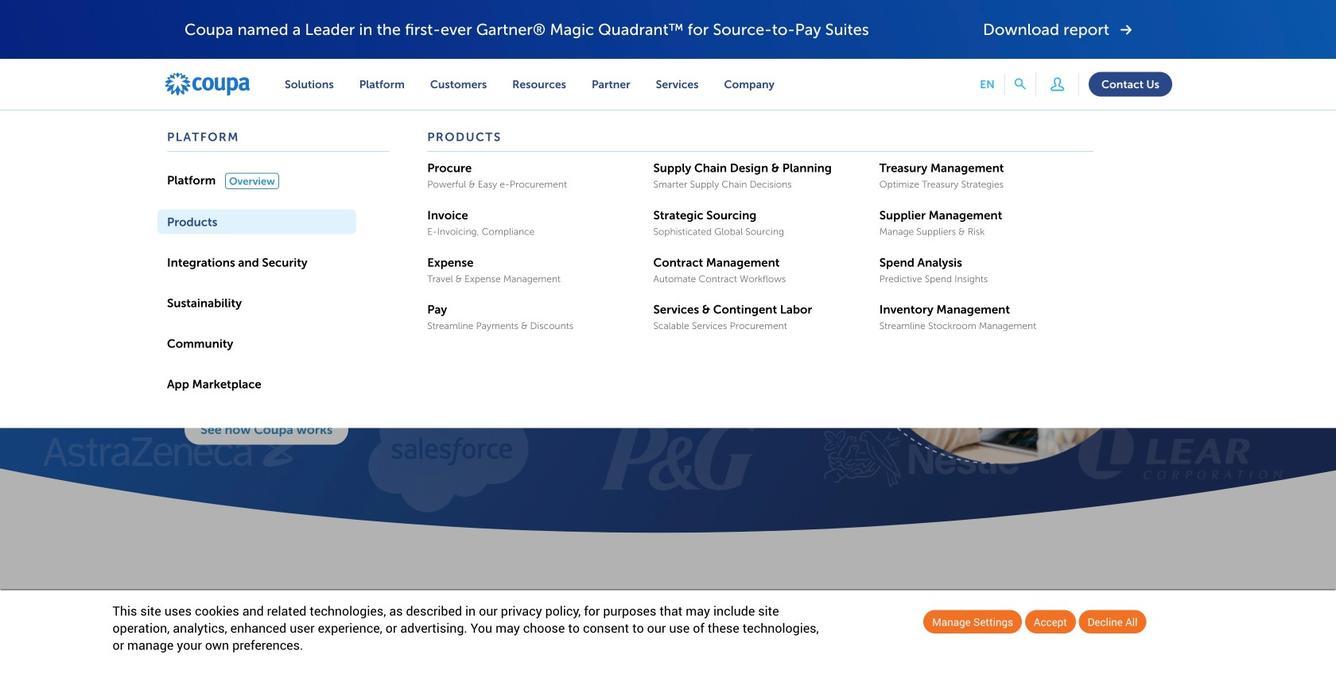 Task type: vqa. For each thing, say whether or not it's contained in the screenshot.
THE "HOME" "image"
yes



Task type: locate. For each thing, give the bounding box(es) containing it.
mag glass image
[[1015, 79, 1027, 90]]

staff members talking image
[[842, 173, 1152, 464]]

home image
[[164, 72, 251, 97]]



Task type: describe. For each thing, give the bounding box(es) containing it.
platform_user_centric image
[[1047, 73, 1069, 96]]



